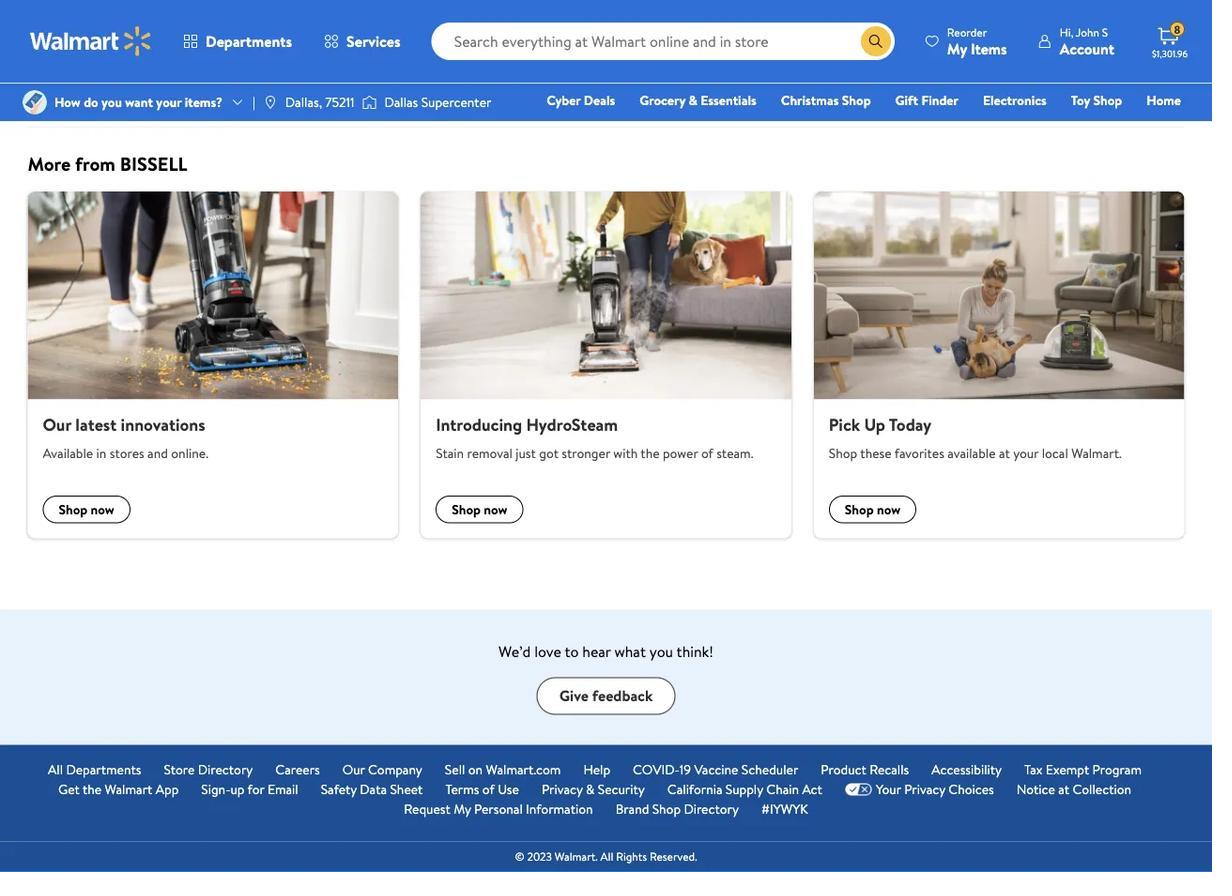 Task type: vqa. For each thing, say whether or not it's contained in the screenshot.
Get The Walmart App link
yes



Task type: locate. For each thing, give the bounding box(es) containing it.
bissell
[[120, 150, 187, 177]]

shop now down these
[[845, 501, 901, 519]]

dallas
[[385, 93, 418, 111]]

2- for 15912
[[35, 93, 45, 109]]

reserved.
[[650, 849, 698, 865]]

1 horizontal spatial &
[[689, 91, 698, 109]]

1 horizontal spatial shop now
[[452, 501, 508, 519]]

our latest innovations available in stores and online.
[[43, 413, 208, 462]]

at right available
[[999, 444, 1011, 462]]

product group containing 3193
[[224, 0, 391, 119]]

stain
[[436, 444, 464, 462]]

one debit link
[[1029, 116, 1110, 137]]

1 vertical spatial all
[[601, 849, 614, 865]]

auto
[[913, 117, 941, 136]]

registry
[[965, 117, 1013, 136]]

home link
[[1139, 90, 1190, 110]]

0 horizontal spatial of
[[483, 781, 495, 799]]

Walmart Site-Wide search field
[[432, 23, 895, 60]]

1 delivery from the left
[[79, 66, 120, 82]]

just
[[516, 444, 536, 462]]

delivery up grocery
[[658, 66, 698, 82]]

give
[[560, 686, 589, 707]]

2 product group from the left
[[224, 0, 391, 119]]

delivery for 6169
[[1043, 66, 1084, 82]]

1 horizontal spatial my
[[948, 38, 968, 59]]

of right power on the right of page
[[702, 444, 714, 462]]

0 vertical spatial my
[[948, 38, 968, 59]]

3 product group from the left
[[417, 0, 584, 119]]

the right with
[[641, 444, 660, 462]]

covid-19 vaccine scheduler
[[633, 761, 799, 779]]

delivery down 7318
[[851, 66, 891, 82]]

finder
[[922, 91, 959, 109]]

gift finder
[[896, 91, 959, 109]]

safety data sheet link
[[321, 780, 423, 800]]

1 vertical spatial at
[[1059, 781, 1070, 799]]

1 horizontal spatial all
[[601, 849, 614, 865]]

 image left how
[[23, 90, 47, 115]]

walmart. right local
[[1072, 444, 1122, 462]]

privacy
[[542, 781, 583, 799], [905, 781, 946, 799]]

use
[[498, 781, 519, 799]]

1 horizontal spatial directory
[[684, 800, 739, 819]]

introducing hydrosteam stain removal just got stronger with the power of steam.
[[436, 413, 754, 462]]

pick up today list item
[[803, 192, 1196, 539]]

the inside "tax exempt program get the walmart app"
[[83, 781, 102, 799]]

1 horizontal spatial  image
[[362, 93, 377, 112]]

now inside pick up today list item
[[877, 501, 901, 519]]

|
[[253, 93, 255, 111]]

now for stain
[[484, 501, 508, 519]]

today
[[889, 413, 932, 437]]

0 horizontal spatial  image
[[23, 90, 47, 115]]

0 horizontal spatial &
[[586, 781, 595, 799]]

shop down "stain"
[[452, 501, 481, 519]]

shop down available
[[59, 501, 88, 519]]

2 horizontal spatial now
[[877, 501, 901, 519]]

personal
[[474, 800, 523, 819]]

our up available
[[43, 413, 71, 437]]

security
[[598, 781, 645, 799]]

hi, john s account
[[1060, 24, 1115, 59]]

brand
[[616, 800, 649, 819]]

0 vertical spatial your
[[156, 93, 182, 111]]

shipping down 3193
[[258, 66, 298, 82]]

4 product group from the left
[[610, 0, 777, 119]]

more from bissell
[[28, 150, 187, 177]]

day for 7318
[[817, 93, 834, 109]]

1 now from the left
[[91, 501, 114, 519]]

departments up the | at the top left of page
[[206, 31, 292, 52]]

more
[[28, 150, 71, 177]]

0 horizontal spatial all
[[48, 761, 63, 779]]

pickup up how
[[35, 66, 68, 82]]

5 product group from the left
[[803, 0, 970, 119]]

walmart.com
[[486, 761, 561, 779]]

1 vertical spatial the
[[83, 781, 102, 799]]

at inside 'notice at collection request my personal information'
[[1059, 781, 1070, 799]]

#iywyk link
[[762, 800, 809, 820]]

shop now inside introducing hydrosteam list item
[[452, 501, 508, 519]]

our up safety
[[343, 761, 365, 779]]

5 delivery from the left
[[1043, 66, 1084, 82]]

walmart. right 2023
[[555, 849, 598, 865]]

help
[[584, 761, 611, 779]]

product group containing 6169
[[996, 0, 1162, 119]]

privacy right your
[[905, 781, 946, 799]]

tax
[[1025, 761, 1043, 779]]

1 vertical spatial my
[[454, 800, 471, 819]]

departments button
[[167, 19, 308, 64]]

pickup up the dallas supercenter
[[421, 66, 453, 82]]

brand shop directory link
[[616, 800, 739, 820]]

1 horizontal spatial the
[[641, 444, 660, 462]]

2-day shipping up one
[[1000, 93, 1070, 109]]

0 horizontal spatial at
[[999, 444, 1011, 462]]

how
[[54, 93, 81, 111]]

0 horizontal spatial my
[[454, 800, 471, 819]]

shop now down in
[[59, 501, 114, 519]]

shipping up one
[[1029, 93, 1070, 109]]

0 vertical spatial departments
[[206, 31, 292, 52]]

1 vertical spatial of
[[483, 781, 495, 799]]

0 vertical spatial walmart.
[[1072, 444, 1122, 462]]

departments
[[206, 31, 292, 52], [66, 761, 141, 779]]

hear
[[583, 641, 611, 662]]

delivery for 4759
[[658, 66, 698, 82]]

2 pickup from the left
[[421, 66, 453, 82]]

product group
[[31, 0, 198, 119], [224, 0, 391, 119], [417, 0, 584, 119], [610, 0, 777, 119], [803, 0, 970, 119], [996, 0, 1162, 119]]

delivery up do at the top left
[[79, 66, 120, 82]]

1 vertical spatial our
[[343, 761, 365, 779]]

1 horizontal spatial now
[[484, 501, 508, 519]]

chain
[[767, 781, 799, 799]]

available
[[43, 444, 93, 462]]

your inside pick up today shop these favorites available at your local walmart.
[[1014, 444, 1039, 462]]

my inside 'notice at collection request my personal information'
[[454, 800, 471, 819]]

privacy up information
[[542, 781, 583, 799]]

3 shop now from the left
[[845, 501, 901, 519]]

4 delivery from the left
[[851, 66, 891, 82]]

day for 1938
[[431, 93, 448, 109]]

our company
[[343, 761, 423, 779]]

directory up sign-
[[198, 761, 253, 779]]

search icon image
[[869, 34, 884, 49]]

my down terms at the bottom left
[[454, 800, 471, 819]]

toy shop link
[[1063, 90, 1131, 110]]

1 vertical spatial walmart.
[[555, 849, 598, 865]]

steam.
[[717, 444, 754, 462]]

store directory link
[[164, 760, 253, 780]]

get
[[58, 781, 80, 799]]

0 horizontal spatial you
[[101, 93, 122, 111]]

day for 4759
[[624, 93, 641, 109]]

delivery down 6169
[[1043, 66, 1084, 82]]

pickup up the deals in the top of the page
[[614, 66, 646, 82]]

0 vertical spatial of
[[702, 444, 714, 462]]

2-day shipping down walmart image
[[35, 93, 105, 109]]

of left the use
[[483, 781, 495, 799]]

0 horizontal spatial our
[[43, 413, 71, 437]]

0 vertical spatial at
[[999, 444, 1011, 462]]

2-day shipping for 1938
[[421, 93, 491, 109]]

0 vertical spatial our
[[43, 413, 71, 437]]

introducing
[[436, 413, 522, 437]]

shop right toy
[[1094, 91, 1123, 109]]

 image
[[263, 95, 278, 110]]

& for grocery
[[689, 91, 698, 109]]

shop down 'pick'
[[829, 444, 858, 462]]

2 now from the left
[[484, 501, 508, 519]]

shop now inside 'our latest innovations' list item
[[59, 501, 114, 519]]

my left "items"
[[948, 38, 968, 59]]

items?
[[185, 93, 223, 111]]

shop now
[[59, 501, 114, 519], [452, 501, 508, 519], [845, 501, 901, 519]]

one
[[1038, 117, 1066, 136]]

& right grocery
[[689, 91, 698, 109]]

all departments link
[[48, 760, 141, 780]]

0 vertical spatial you
[[101, 93, 122, 111]]

delivery for 15912
[[79, 66, 120, 82]]

pickup up electronics
[[1000, 66, 1032, 82]]

program
[[1093, 761, 1142, 779]]

at down exempt
[[1059, 781, 1070, 799]]

0 horizontal spatial now
[[91, 501, 114, 519]]

2-day shipping down 'walmart site-wide' search box
[[614, 93, 684, 109]]

3 now from the left
[[877, 501, 901, 519]]

the down all departments link
[[83, 781, 102, 799]]

2023
[[527, 849, 552, 865]]

4 pickup from the left
[[807, 66, 839, 82]]

0 horizontal spatial your
[[156, 93, 182, 111]]

all
[[48, 761, 63, 779], [601, 849, 614, 865]]

1 product group from the left
[[31, 0, 198, 119]]

2-day shipping up the fashion link
[[807, 93, 877, 109]]

2-day shipping for 6169
[[1000, 93, 1070, 109]]

grocery
[[640, 91, 686, 109]]

your left local
[[1014, 444, 1039, 462]]

accessibility
[[932, 761, 1002, 779]]

2-day shipping for 7318
[[807, 93, 877, 109]]

shipping for 6169
[[1029, 93, 1070, 109]]

6 product group from the left
[[996, 0, 1162, 119]]

sign-up for email link
[[201, 780, 298, 800]]

2 horizontal spatial shop now
[[845, 501, 901, 519]]

0 vertical spatial directory
[[198, 761, 253, 779]]

0 vertical spatial the
[[641, 444, 660, 462]]

now inside 'our latest innovations' list item
[[91, 501, 114, 519]]

terms of use
[[446, 781, 519, 799]]

1 horizontal spatial privacy
[[905, 781, 946, 799]]

our
[[43, 413, 71, 437], [343, 761, 365, 779]]

delivery for 7318
[[851, 66, 891, 82]]

shop now for innovations
[[59, 501, 114, 519]]

product group containing 1938
[[417, 0, 584, 119]]

love
[[535, 641, 562, 662]]

1 horizontal spatial at
[[1059, 781, 1070, 799]]

app
[[156, 781, 179, 799]]

the inside introducing hydrosteam stain removal just got stronger with the power of steam.
[[641, 444, 660, 462]]

to
[[565, 641, 579, 662]]

1 vertical spatial departments
[[66, 761, 141, 779]]

pickup up christmas shop
[[807, 66, 839, 82]]

0 horizontal spatial privacy
[[542, 781, 583, 799]]

toy shop
[[1072, 91, 1123, 109]]

california
[[668, 781, 723, 799]]

1 horizontal spatial you
[[650, 641, 674, 662]]

1 horizontal spatial walmart.
[[1072, 444, 1122, 462]]

shipping down 'walmart site-wide' search box
[[643, 93, 684, 109]]

shop now inside pick up today list item
[[845, 501, 901, 519]]

3193
[[284, 36, 306, 52]]

the
[[641, 444, 660, 462], [83, 781, 102, 799]]

list
[[16, 192, 1196, 539]]

5 pickup from the left
[[1000, 66, 1032, 82]]

data
[[360, 781, 387, 799]]

0 vertical spatial &
[[689, 91, 698, 109]]

shipping down 1938
[[451, 93, 491, 109]]

now inside introducing hydrosteam list item
[[484, 501, 508, 519]]

your right want
[[156, 93, 182, 111]]

1 horizontal spatial departments
[[206, 31, 292, 52]]

all departments
[[48, 761, 141, 779]]

1 vertical spatial you
[[650, 641, 674, 662]]

Search search field
[[432, 23, 895, 60]]

list containing our latest innovations
[[16, 192, 1196, 539]]

now down these
[[877, 501, 901, 519]]

shipping for 7318
[[836, 93, 877, 109]]

departments up get the walmart app 'link'
[[66, 761, 141, 779]]

now down in
[[91, 501, 114, 519]]

1 horizontal spatial our
[[343, 761, 365, 779]]

1 vertical spatial &
[[586, 781, 595, 799]]

now for innovations
[[91, 501, 114, 519]]

product group containing 7318
[[803, 0, 970, 119]]

1 horizontal spatial of
[[702, 444, 714, 462]]

1 vertical spatial your
[[1014, 444, 1039, 462]]

1 pickup from the left
[[35, 66, 68, 82]]

dallas supercenter
[[385, 93, 492, 111]]

2-day shipping right dallas
[[421, 93, 491, 109]]

1 shop now from the left
[[59, 501, 114, 519]]

your
[[876, 781, 902, 799]]

all left rights
[[601, 849, 614, 865]]

of inside introducing hydrosteam stain removal just got stronger with the power of steam.
[[702, 444, 714, 462]]

shop inside introducing hydrosteam list item
[[452, 501, 481, 519]]

2 shop now from the left
[[452, 501, 508, 519]]

cyber
[[547, 91, 581, 109]]

stronger
[[562, 444, 611, 462]]

shipping left want
[[65, 93, 105, 109]]

stores
[[110, 444, 144, 462]]

1 vertical spatial directory
[[684, 800, 739, 819]]

1 privacy from the left
[[542, 781, 583, 799]]

directory down california
[[684, 800, 739, 819]]

3 pickup from the left
[[614, 66, 646, 82]]

product recalls
[[821, 761, 910, 779]]

0 horizontal spatial shop now
[[59, 501, 114, 519]]

rights
[[616, 849, 647, 865]]

shop now down 'removal' at left bottom
[[452, 501, 508, 519]]

our for latest
[[43, 413, 71, 437]]

 image right 75211
[[362, 93, 377, 112]]

0 horizontal spatial the
[[83, 781, 102, 799]]

delivery down 1938
[[465, 66, 506, 82]]

hydrosteam
[[526, 413, 618, 437]]

3 delivery from the left
[[658, 66, 698, 82]]

shipping up fashion
[[836, 93, 877, 109]]

careers
[[276, 761, 320, 779]]

notice at collection link
[[1017, 780, 1132, 800]]

all up get
[[48, 761, 63, 779]]

now down 'removal' at left bottom
[[484, 501, 508, 519]]

& down help link
[[586, 781, 595, 799]]

you right what
[[650, 641, 674, 662]]

product group containing 15912
[[31, 0, 198, 119]]

15912
[[92, 36, 117, 52]]

2 delivery from the left
[[465, 66, 506, 82]]

2 privacy from the left
[[905, 781, 946, 799]]

my
[[948, 38, 968, 59], [454, 800, 471, 819]]

our inside our latest innovations available in stores and online.
[[43, 413, 71, 437]]

account
[[1060, 38, 1115, 59]]

at inside pick up today shop these favorites available at your local walmart.
[[999, 444, 1011, 462]]

you right do at the top left
[[101, 93, 122, 111]]

sell on walmart.com link
[[445, 760, 561, 780]]

shop down these
[[845, 501, 874, 519]]

 image
[[23, 90, 47, 115], [362, 93, 377, 112]]

1 horizontal spatial your
[[1014, 444, 1039, 462]]



Task type: describe. For each thing, give the bounding box(es) containing it.
company
[[368, 761, 423, 779]]

safety data sheet
[[321, 781, 423, 799]]

store directory
[[164, 761, 253, 779]]

my inside reorder my items
[[948, 38, 968, 59]]

8
[[1175, 21, 1181, 37]]

pickup for 4759
[[614, 66, 646, 82]]

in
[[96, 444, 106, 462]]

 image for dallas supercenter
[[362, 93, 377, 112]]

2-day shipping for 4759
[[614, 93, 684, 109]]

shop inside 'our latest innovations' list item
[[59, 501, 88, 519]]

product recalls link
[[821, 760, 910, 780]]

notice at collection request my personal information
[[404, 781, 1132, 819]]

with
[[614, 444, 638, 462]]

one debit
[[1038, 117, 1101, 136]]

local
[[1042, 444, 1069, 462]]

shipping for 4759
[[643, 93, 684, 109]]

help link
[[584, 760, 611, 780]]

shop now for today
[[845, 501, 901, 519]]

walmart+
[[1126, 117, 1182, 136]]

john
[[1076, 24, 1100, 40]]

day for 15912
[[45, 93, 62, 109]]

shop right brand
[[653, 800, 681, 819]]

gift
[[896, 91, 919, 109]]

2- for 6169
[[1000, 93, 1010, 109]]

latest
[[75, 413, 117, 437]]

home fashion
[[845, 91, 1182, 136]]

our for company
[[343, 761, 365, 779]]

2- for 4759
[[614, 93, 624, 109]]

$1,301.96
[[1153, 47, 1188, 60]]

grocery & essentials
[[640, 91, 757, 109]]

request my personal information link
[[404, 800, 593, 820]]

accessibility link
[[932, 760, 1002, 780]]

©
[[515, 849, 525, 865]]

shipping for 15912
[[65, 93, 105, 109]]

deals
[[584, 91, 616, 109]]

walmart image
[[30, 26, 152, 56]]

exempt
[[1046, 761, 1090, 779]]

what
[[615, 641, 646, 662]]

get the walmart app link
[[58, 780, 179, 800]]

#iywyk
[[762, 800, 809, 819]]

give feedback
[[560, 686, 653, 707]]

think!
[[677, 641, 714, 662]]

delivery for 1938
[[465, 66, 506, 82]]

items
[[971, 38, 1008, 59]]

pick up today shop these favorites available at your local walmart.
[[829, 413, 1122, 462]]

christmas shop
[[781, 91, 871, 109]]

 image for how do you want your items?
[[23, 90, 47, 115]]

registry link
[[957, 116, 1022, 137]]

home
[[1147, 91, 1182, 109]]

pickup for 6169
[[1000, 66, 1032, 82]]

scheduler
[[742, 761, 799, 779]]

pickup for 1938
[[421, 66, 453, 82]]

reorder my items
[[948, 24, 1008, 59]]

want
[[125, 93, 153, 111]]

dallas, 75211
[[285, 93, 355, 111]]

pick
[[829, 413, 861, 437]]

services button
[[308, 19, 417, 64]]

product
[[821, 761, 867, 779]]

power
[[663, 444, 698, 462]]

shop up fashion
[[842, 91, 871, 109]]

request
[[404, 800, 451, 819]]

now for today
[[877, 501, 901, 519]]

we'd
[[499, 641, 531, 662]]

shop now for stain
[[452, 501, 508, 519]]

for
[[248, 781, 265, 799]]

feedback
[[593, 686, 653, 707]]

4759
[[670, 36, 695, 52]]

dallas,
[[285, 93, 322, 111]]

tax exempt program get the walmart app
[[58, 761, 1142, 799]]

got
[[539, 444, 559, 462]]

from
[[75, 150, 115, 177]]

vaccine
[[695, 761, 739, 779]]

s
[[1103, 24, 1109, 40]]

privacy choices icon image
[[845, 783, 873, 797]]

2- for 7318
[[807, 93, 817, 109]]

0 horizontal spatial departments
[[66, 761, 141, 779]]

debit
[[1069, 117, 1101, 136]]

california supply chain act link
[[668, 780, 823, 800]]

shop inside pick up today shop these favorites available at your local walmart.
[[829, 444, 858, 462]]

7318
[[863, 36, 885, 52]]

sign-
[[201, 781, 231, 799]]

do
[[84, 93, 98, 111]]

tax exempt program link
[[1025, 760, 1142, 780]]

our latest innovations list item
[[16, 192, 410, 539]]

our company link
[[343, 760, 423, 780]]

2- for 1938
[[421, 93, 431, 109]]

0 horizontal spatial directory
[[198, 761, 253, 779]]

and
[[148, 444, 168, 462]]

walmart. inside pick up today shop these favorites available at your local walmart.
[[1072, 444, 1122, 462]]

recalls
[[870, 761, 910, 779]]

covid-
[[633, 761, 680, 779]]

0 vertical spatial all
[[48, 761, 63, 779]]

introducing hydrosteam list item
[[410, 192, 803, 539]]

information
[[526, 800, 593, 819]]

choices
[[949, 781, 995, 799]]

fashion link
[[837, 116, 897, 137]]

departments inside popup button
[[206, 31, 292, 52]]

1938
[[477, 36, 500, 52]]

supply
[[726, 781, 764, 799]]

day for 6169
[[1010, 93, 1027, 109]]

0 horizontal spatial walmart.
[[555, 849, 598, 865]]

product group containing 4759
[[610, 0, 777, 119]]

pickup for 7318
[[807, 66, 839, 82]]

sheet
[[390, 781, 423, 799]]

reorder
[[948, 24, 988, 40]]

safety
[[321, 781, 357, 799]]

available
[[948, 444, 996, 462]]

walmart
[[105, 781, 153, 799]]

shipping for 1938
[[451, 93, 491, 109]]

walmart+ link
[[1117, 116, 1190, 137]]

2-day shipping for 15912
[[35, 93, 105, 109]]

6169
[[1056, 36, 1078, 52]]

2-day shipping up the | at the top left of page
[[228, 66, 298, 82]]

collection
[[1073, 781, 1132, 799]]

& for privacy
[[586, 781, 595, 799]]

fashion
[[845, 117, 889, 136]]

pickup for 15912
[[35, 66, 68, 82]]

removal
[[467, 444, 513, 462]]



